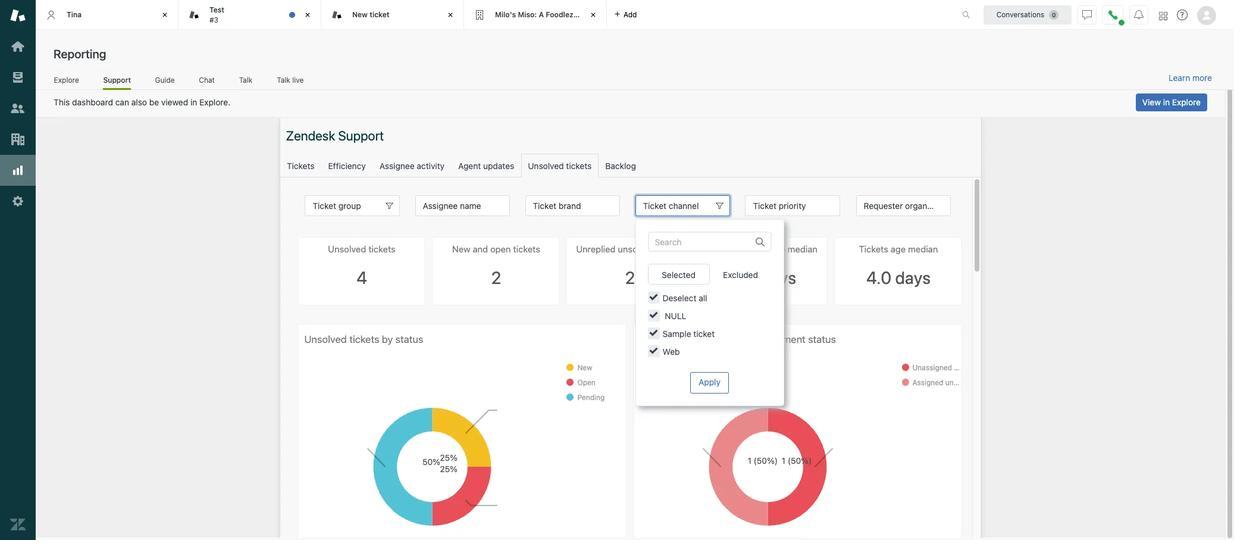 Task type: vqa. For each thing, say whether or not it's contained in the screenshot.
Close icon inside the "tab"
no



Task type: locate. For each thing, give the bounding box(es) containing it.
tab
[[179, 0, 322, 30]]

in right view
[[1164, 97, 1171, 107]]

close image
[[159, 9, 171, 21], [302, 9, 314, 21], [445, 9, 457, 21]]

miso:
[[518, 10, 537, 19]]

1 talk from the left
[[239, 75, 253, 84]]

1 vertical spatial explore
[[1173, 97, 1202, 107]]

close image left the #3
[[159, 9, 171, 21]]

1 in from the left
[[191, 97, 197, 107]]

this dashboard can also be viewed in explore.
[[54, 97, 231, 107]]

customers image
[[10, 101, 26, 116]]

0 vertical spatial explore
[[54, 75, 79, 84]]

talk
[[239, 75, 253, 84], [277, 75, 290, 84]]

2 close image from the left
[[302, 9, 314, 21]]

zendesk image
[[10, 517, 26, 532]]

more
[[1193, 73, 1213, 83]]

tabs tab list
[[36, 0, 950, 30]]

talk for talk live
[[277, 75, 290, 84]]

explore down learn more link
[[1173, 97, 1202, 107]]

learn
[[1169, 73, 1191, 83]]

add button
[[607, 0, 645, 29]]

0 horizontal spatial talk
[[239, 75, 253, 84]]

in inside button
[[1164, 97, 1171, 107]]

views image
[[10, 70, 26, 85]]

close image inside new ticket tab
[[445, 9, 457, 21]]

reporting image
[[10, 163, 26, 178]]

a
[[539, 10, 544, 19]]

learn more
[[1169, 73, 1213, 83]]

tina tab
[[36, 0, 179, 30]]

explore
[[54, 75, 79, 84], [1173, 97, 1202, 107]]

3 close image from the left
[[445, 9, 457, 21]]

view in explore button
[[1137, 93, 1208, 111]]

1 horizontal spatial talk
[[277, 75, 290, 84]]

2 horizontal spatial close image
[[445, 9, 457, 21]]

close image for tina
[[159, 9, 171, 21]]

ticket
[[370, 10, 390, 19]]

guide
[[155, 75, 175, 84]]

admin image
[[10, 194, 26, 209]]

0 horizontal spatial close image
[[159, 9, 171, 21]]

in
[[191, 97, 197, 107], [1164, 97, 1171, 107]]

2 in from the left
[[1164, 97, 1171, 107]]

1 horizontal spatial close image
[[302, 9, 314, 21]]

support link
[[103, 75, 131, 90]]

2 talk from the left
[[277, 75, 290, 84]]

#3
[[210, 15, 219, 24]]

1 horizontal spatial in
[[1164, 97, 1171, 107]]

close image left milo's
[[445, 9, 457, 21]]

in right viewed
[[191, 97, 197, 107]]

talk left 'live'
[[277, 75, 290, 84]]

1 close image from the left
[[159, 9, 171, 21]]

explore up this
[[54, 75, 79, 84]]

1 horizontal spatial explore
[[1173, 97, 1202, 107]]

explore link
[[54, 75, 79, 88]]

0 horizontal spatial in
[[191, 97, 197, 107]]

close image for new ticket
[[445, 9, 457, 21]]

dashboard
[[72, 97, 113, 107]]

viewed
[[161, 97, 188, 107]]

talk right chat
[[239, 75, 253, 84]]

explore.
[[200, 97, 231, 107]]

view
[[1143, 97, 1162, 107]]

chat
[[199, 75, 215, 84]]

close image inside tina tab
[[159, 9, 171, 21]]

new ticket
[[352, 10, 390, 19]]

close image left new at the left top of page
[[302, 9, 314, 21]]



Task type: describe. For each thing, give the bounding box(es) containing it.
talk live link
[[277, 75, 304, 88]]

new
[[352, 10, 368, 19]]

milo's miso: a foodlez subsidiary
[[495, 10, 613, 19]]

0 horizontal spatial explore
[[54, 75, 79, 84]]

subsidiary
[[576, 10, 613, 19]]

explore inside button
[[1173, 97, 1202, 107]]

talk link
[[239, 75, 253, 88]]

main element
[[0, 0, 36, 540]]

also
[[131, 97, 147, 107]]

support
[[103, 75, 131, 84]]

test #3
[[210, 5, 225, 24]]

learn more link
[[1169, 73, 1213, 83]]

milo's miso: a foodlez subsidiary tab
[[464, 0, 613, 30]]

milo's
[[495, 10, 516, 19]]

add
[[624, 10, 637, 19]]

live
[[292, 75, 304, 84]]

zendesk support image
[[10, 8, 26, 23]]

test
[[210, 5, 225, 14]]

reporting
[[54, 47, 106, 61]]

tab containing test
[[179, 0, 322, 30]]

tina
[[67, 10, 82, 19]]

close image
[[588, 9, 600, 21]]

get started image
[[10, 39, 26, 54]]

guide link
[[155, 75, 175, 88]]

can
[[115, 97, 129, 107]]

talk live
[[277, 75, 304, 84]]

this
[[54, 97, 70, 107]]

be
[[149, 97, 159, 107]]

foodlez
[[546, 10, 574, 19]]

button displays agent's chat status as invisible. image
[[1083, 10, 1093, 19]]

conversations button
[[984, 5, 1072, 24]]

get help image
[[1178, 10, 1188, 20]]

new ticket tab
[[322, 0, 464, 30]]

zendesk products image
[[1160, 12, 1168, 20]]

talk for talk
[[239, 75, 253, 84]]

notifications image
[[1135, 10, 1144, 19]]

view in explore
[[1143, 97, 1202, 107]]

conversations
[[997, 10, 1045, 19]]

organizations image
[[10, 132, 26, 147]]

chat link
[[199, 75, 215, 88]]



